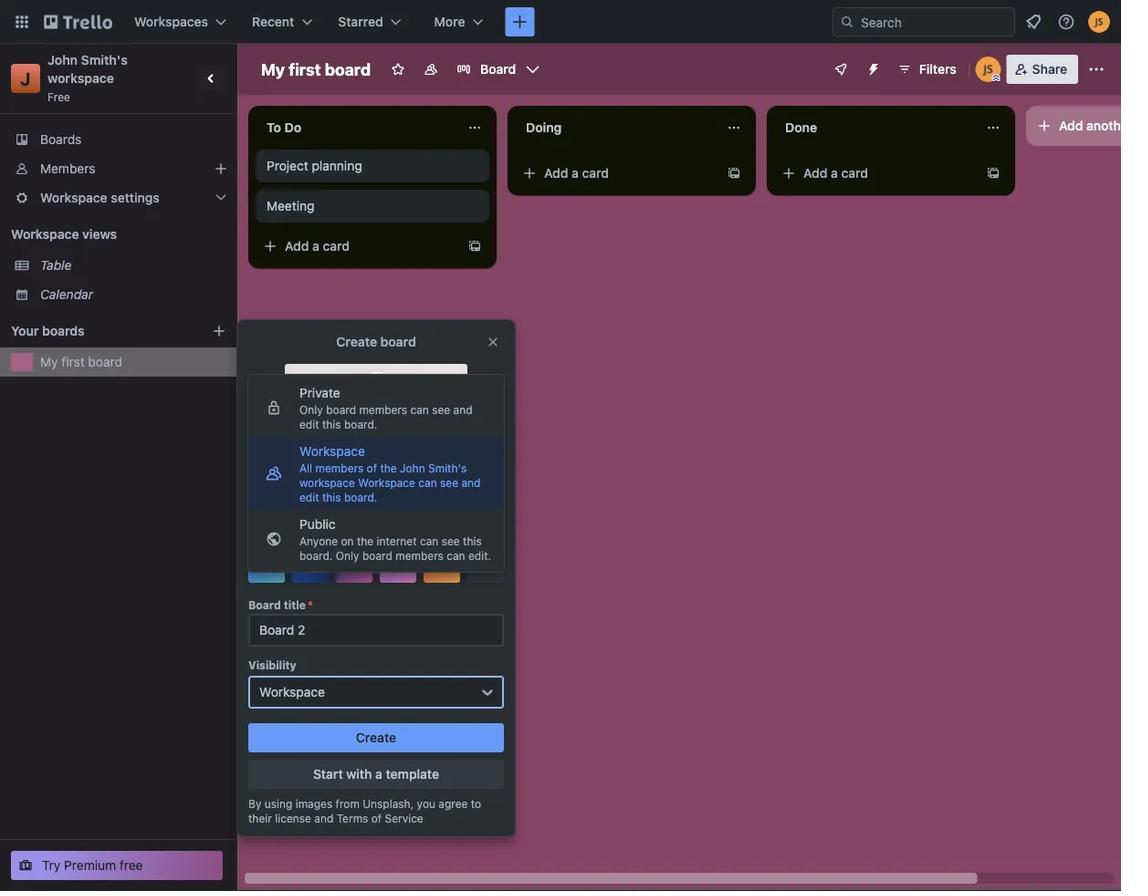 Task type: vqa. For each thing, say whether or not it's contained in the screenshot.
Create Instagram link
no



Task type: locate. For each thing, give the bounding box(es) containing it.
start
[[313, 767, 343, 782]]

john up free
[[47, 52, 78, 68]]

board
[[480, 62, 516, 77], [248, 599, 281, 612]]

1 horizontal spatial my
[[261, 59, 285, 79]]

add a card down meeting
[[285, 239, 350, 254]]

0 vertical spatial this
[[322, 418, 341, 431]]

0 vertical spatial and
[[453, 404, 473, 416]]

members link
[[0, 154, 237, 184]]

settings
[[111, 190, 160, 205]]

0 horizontal spatial john
[[47, 52, 78, 68]]

card down done text field on the top of the page
[[841, 166, 868, 181]]

can
[[410, 404, 429, 416], [418, 477, 437, 489], [420, 535, 438, 548], [447, 550, 465, 562]]

None text field
[[248, 614, 504, 647]]

a down done text field on the top of the page
[[831, 166, 838, 181]]

0 vertical spatial my
[[261, 59, 285, 79]]

0 horizontal spatial my first board
[[40, 355, 122, 370]]

workspace down all
[[299, 477, 355, 489]]

members down internet
[[395, 550, 444, 562]]

1 horizontal spatial the
[[380, 462, 397, 475]]

1 horizontal spatial my first board
[[261, 59, 371, 79]]

*
[[308, 599, 313, 612]]

images
[[296, 798, 332, 811]]

only down on
[[336, 550, 359, 562]]

2 vertical spatial this
[[463, 535, 482, 548]]

smith's
[[81, 52, 128, 68], [428, 462, 467, 475]]

create from template… image
[[986, 166, 1001, 181], [467, 239, 482, 254]]

terms of service link
[[337, 813, 423, 825]]

board down private
[[326, 404, 356, 416]]

this up public
[[322, 491, 341, 504]]

of down "private only board members can see and edit this board."
[[367, 462, 377, 475]]

this
[[322, 418, 341, 431], [322, 491, 341, 504], [463, 535, 482, 548]]

workspace down members
[[40, 190, 107, 205]]

board left title on the bottom of the page
[[248, 599, 281, 612]]

workspace up all
[[299, 444, 365, 459]]

board inside the public anyone on the internet can see this board. only board members can edit.
[[362, 550, 392, 562]]

my
[[261, 59, 285, 79], [40, 355, 58, 370]]

share
[[1032, 62, 1067, 77]]

see inside the workspace all members of the john smith's workspace workspace can see and edit this board.
[[440, 477, 458, 489]]

board for board title *
[[248, 599, 281, 612]]

2 vertical spatial see
[[442, 535, 460, 548]]

0 vertical spatial smith's
[[81, 52, 128, 68]]

of
[[367, 462, 377, 475], [371, 813, 382, 825]]

close popover image
[[486, 335, 500, 350]]

add board image
[[212, 324, 226, 339]]

my first board down recent dropdown button
[[261, 59, 371, 79]]

0 horizontal spatial my
[[40, 355, 58, 370]]

public
[[299, 517, 336, 532]]

1 vertical spatial workspace
[[299, 477, 355, 489]]

and inside "private only board members can see and edit this board."
[[453, 404, 473, 416]]

0 horizontal spatial workspace
[[47, 71, 114, 86]]

edit inside the workspace all members of the john smith's workspace workspace can see and edit this board.
[[299, 491, 319, 504]]

members up the workspace all members of the john smith's workspace workspace can see and edit this board.
[[359, 404, 407, 416]]

my first board link
[[40, 353, 226, 372]]

of inside the workspace all members of the john smith's workspace workspace can see and edit this board.
[[367, 462, 377, 475]]

service
[[385, 813, 423, 825]]

show menu image
[[1087, 60, 1106, 79]]

john inside the workspace all members of the john smith's workspace workspace can see and edit this board.
[[400, 462, 425, 475]]

create up private
[[336, 335, 377, 350]]

add left anothe
[[1059, 118, 1083, 133]]

first
[[289, 59, 321, 79], [61, 355, 85, 370]]

my first board
[[261, 59, 371, 79], [40, 355, 122, 370]]

smith's down "private only board members can see and edit this board."
[[428, 462, 467, 475]]

1 vertical spatial only
[[336, 550, 359, 562]]

1 horizontal spatial workspace
[[299, 477, 355, 489]]

a for doing
[[572, 166, 579, 181]]

using
[[265, 798, 292, 811]]

board
[[325, 59, 371, 79], [380, 335, 416, 350], [88, 355, 122, 370], [326, 404, 356, 416], [362, 550, 392, 562]]

0 vertical spatial create
[[336, 335, 377, 350]]

add
[[1059, 118, 1083, 133], [544, 166, 568, 181], [803, 166, 828, 181], [285, 239, 309, 254]]

smith's inside the workspace all members of the john smith's workspace workspace can see and edit this board.
[[428, 462, 467, 475]]

members
[[40, 161, 95, 176]]

private only board members can see and edit this board.
[[299, 386, 473, 431]]

only
[[299, 404, 323, 416], [336, 550, 359, 562]]

members inside the public anyone on the internet can see this board. only board members can edit.
[[395, 550, 444, 562]]

0 vertical spatial edit
[[299, 418, 319, 431]]

add a card down the doing
[[544, 166, 609, 181]]

card for done
[[841, 166, 868, 181]]

add a card down the done
[[803, 166, 868, 181]]

this inside "private only board members can see and edit this board."
[[322, 418, 341, 431]]

add a card
[[544, 166, 609, 181], [803, 166, 868, 181], [285, 239, 350, 254]]

1 horizontal spatial smith's
[[428, 462, 467, 475]]

0 vertical spatial first
[[289, 59, 321, 79]]

this member is an admin of this board. image
[[992, 74, 1000, 82]]

only inside the public anyone on the internet can see this board. only board members can edit.
[[336, 550, 359, 562]]

0 vertical spatial create from template… image
[[986, 166, 1001, 181]]

add a card button for done
[[774, 159, 979, 188]]

add a card button
[[515, 159, 719, 188], [774, 159, 979, 188], [256, 232, 460, 261]]

board inside board button
[[480, 62, 516, 77]]

card down meeting link
[[323, 239, 350, 254]]

1 vertical spatial create
[[356, 731, 396, 746]]

2 edit from the top
[[299, 491, 319, 504]]

1 horizontal spatial card
[[582, 166, 609, 181]]

0 vertical spatial see
[[432, 404, 450, 416]]

primary element
[[0, 0, 1121, 44]]

0 horizontal spatial board
[[248, 599, 281, 612]]

unsplash,
[[363, 798, 414, 811]]

only down private
[[299, 404, 323, 416]]

private
[[299, 386, 340, 401]]

0 horizontal spatial card
[[323, 239, 350, 254]]

recent button
[[241, 7, 323, 37]]

the right on
[[357, 535, 374, 548]]

create up "start with a template"
[[356, 731, 396, 746]]

free
[[47, 90, 70, 103]]

smith's down back to home image
[[81, 52, 128, 68]]

edit.
[[468, 550, 491, 562]]

1 vertical spatial this
[[322, 491, 341, 504]]

can inside "private only board members can see and edit this board."
[[410, 404, 429, 416]]

background element
[[248, 510, 504, 583]]

this up the edit.
[[463, 535, 482, 548]]

1 vertical spatial of
[[371, 813, 382, 825]]

john down "private only board members can see and edit this board."
[[400, 462, 425, 475]]

workspace all members of the john smith's workspace workspace can see and edit this board.
[[299, 444, 481, 504]]

my first board down your boards with 1 items element
[[40, 355, 122, 370]]

and
[[453, 404, 473, 416], [461, 477, 481, 489], [314, 813, 333, 825]]

1 vertical spatial my first board
[[40, 355, 122, 370]]

boards
[[42, 324, 85, 339]]

1 horizontal spatial only
[[336, 550, 359, 562]]

card down "doing" text field
[[582, 166, 609, 181]]

table link
[[40, 257, 226, 275]]

0 horizontal spatial the
[[357, 535, 374, 548]]

2 horizontal spatial card
[[841, 166, 868, 181]]

0 notifications image
[[1022, 11, 1044, 33]]

first down recent dropdown button
[[289, 59, 321, 79]]

board. inside the public anyone on the internet can see this board. only board members can edit.
[[299, 550, 333, 562]]

filters
[[919, 62, 956, 77]]

0 horizontal spatial add a card button
[[256, 232, 460, 261]]

add down meeting
[[285, 239, 309, 254]]

1 vertical spatial board.
[[344, 491, 377, 504]]

the down "private only board members can see and edit this board."
[[380, 462, 397, 475]]

workspace navigation collapse icon image
[[199, 66, 225, 91]]

board. down anyone
[[299, 550, 333, 562]]

0 vertical spatial board
[[480, 62, 516, 77]]

edit down private
[[299, 418, 319, 431]]

share button
[[1007, 55, 1078, 84]]

john smith's workspace free
[[47, 52, 131, 103]]

2 vertical spatial members
[[395, 550, 444, 562]]

start with a template
[[313, 767, 439, 782]]

workspace settings button
[[0, 184, 237, 213]]

1 vertical spatial and
[[461, 477, 481, 489]]

done
[[785, 120, 817, 135]]

card for to do
[[323, 239, 350, 254]]

board. up the workspace all members of the john smith's workspace workspace can see and edit this board.
[[344, 418, 377, 431]]

board down 'create board or workspace' image
[[480, 62, 516, 77]]

see up the workspace all members of the john smith's workspace workspace can see and edit this board.
[[432, 404, 450, 416]]

a down "doing" text field
[[572, 166, 579, 181]]

1 horizontal spatial board
[[480, 62, 516, 77]]

1 horizontal spatial john
[[400, 462, 425, 475]]

from
[[336, 798, 360, 811]]

see inside the public anyone on the internet can see this board. only board members can edit.
[[442, 535, 460, 548]]

can up the workspace all members of the john smith's workspace workspace can see and edit this board.
[[410, 404, 429, 416]]

1 vertical spatial smith's
[[428, 462, 467, 475]]

calendar link
[[40, 286, 226, 304]]

of for license
[[371, 813, 382, 825]]

can up the public anyone on the internet can see this board. only board members can edit.
[[418, 477, 437, 489]]

card
[[582, 166, 609, 181], [841, 166, 868, 181], [323, 239, 350, 254]]

workspace
[[47, 71, 114, 86], [299, 477, 355, 489]]

calendar
[[40, 287, 93, 302]]

1 horizontal spatial add a card button
[[515, 159, 719, 188]]

0 horizontal spatial first
[[61, 355, 85, 370]]

see up the public anyone on the internet can see this board. only board members can edit.
[[440, 477, 458, 489]]

template
[[386, 767, 439, 782]]

a down meeting
[[312, 239, 319, 254]]

board.
[[344, 418, 377, 431], [344, 491, 377, 504], [299, 550, 333, 562]]

2 vertical spatial board.
[[299, 550, 333, 562]]

0 vertical spatial my first board
[[261, 59, 371, 79]]

0 vertical spatial members
[[359, 404, 407, 416]]

workspace up free
[[47, 71, 114, 86]]

planning
[[312, 158, 362, 173]]

2 horizontal spatial add a card
[[803, 166, 868, 181]]

0 horizontal spatial only
[[299, 404, 323, 416]]

0 vertical spatial the
[[380, 462, 397, 475]]

see right internet
[[442, 535, 460, 548]]

of down unsplash,
[[371, 813, 382, 825]]

a
[[572, 166, 579, 181], [831, 166, 838, 181], [312, 239, 319, 254], [375, 767, 382, 782]]

my down recent
[[261, 59, 285, 79]]

my inside board name text box
[[261, 59, 285, 79]]

to
[[267, 120, 281, 135]]

add a card button down meeting link
[[256, 232, 460, 261]]

add a card for done
[[803, 166, 868, 181]]

1 vertical spatial edit
[[299, 491, 319, 504]]

board. up on
[[344, 491, 377, 504]]

all
[[299, 462, 312, 475]]

workspace up table
[[11, 227, 79, 242]]

of for workspace
[[367, 462, 377, 475]]

your boards
[[11, 324, 85, 339]]

create inside button
[[356, 731, 396, 746]]

board down the starred on the left top of the page
[[325, 59, 371, 79]]

workspace for all
[[299, 444, 365, 459]]

0 vertical spatial only
[[299, 404, 323, 416]]

0 vertical spatial john
[[47, 52, 78, 68]]

add a card button down "doing" text field
[[515, 159, 719, 188]]

board down internet
[[362, 550, 392, 562]]

my down your boards
[[40, 355, 58, 370]]

1 vertical spatial first
[[61, 355, 85, 370]]

add down the done
[[803, 166, 828, 181]]

views
[[82, 227, 117, 242]]

j link
[[11, 64, 40, 93]]

board. inside the workspace all members of the john smith's workspace workspace can see and edit this board.
[[344, 491, 377, 504]]

add down the doing
[[544, 166, 568, 181]]

first down boards
[[61, 355, 85, 370]]

this down private
[[322, 418, 341, 431]]

2 horizontal spatial add a card button
[[774, 159, 979, 188]]

0 vertical spatial workspace
[[47, 71, 114, 86]]

project planning
[[267, 158, 362, 173]]

1 vertical spatial create from template… image
[[467, 239, 482, 254]]

do
[[284, 120, 301, 135]]

0 vertical spatial board.
[[344, 418, 377, 431]]

edit up public
[[299, 491, 319, 504]]

1 horizontal spatial create from template… image
[[986, 166, 1001, 181]]

a right with
[[375, 767, 382, 782]]

1 horizontal spatial first
[[289, 59, 321, 79]]

board. inside "private only board members can see and edit this board."
[[344, 418, 377, 431]]

1 vertical spatial the
[[357, 535, 374, 548]]

you
[[417, 798, 435, 811]]

edit
[[299, 418, 319, 431], [299, 491, 319, 504]]

1 edit from the top
[[299, 418, 319, 431]]

members inside the workspace all members of the john smith's workspace workspace can see and edit this board.
[[315, 462, 364, 475]]

1 vertical spatial members
[[315, 462, 364, 475]]

and inside the workspace all members of the john smith's workspace workspace can see and edit this board.
[[461, 477, 481, 489]]

Doing text field
[[515, 113, 716, 142]]

board down your boards with 1 items element
[[88, 355, 122, 370]]

create for create
[[356, 731, 396, 746]]

0 horizontal spatial add a card
[[285, 239, 350, 254]]

create
[[336, 335, 377, 350], [356, 731, 396, 746]]

the inside the workspace all members of the john smith's workspace workspace can see and edit this board.
[[380, 462, 397, 475]]

0 vertical spatial of
[[367, 462, 377, 475]]

1 vertical spatial board
[[248, 599, 281, 612]]

workspace inside dropdown button
[[40, 190, 107, 205]]

1 horizontal spatial add a card
[[544, 166, 609, 181]]

board button
[[449, 55, 547, 84]]

try premium free button
[[11, 852, 223, 881]]

1 vertical spatial see
[[440, 477, 458, 489]]

to
[[471, 798, 481, 811]]

members right all
[[315, 462, 364, 475]]

1 vertical spatial john
[[400, 462, 425, 475]]

only inside "private only board members can see and edit this board."
[[299, 404, 323, 416]]

license link
[[275, 813, 311, 825]]

Done text field
[[774, 113, 975, 142]]

0 horizontal spatial smith's
[[81, 52, 128, 68]]

0 horizontal spatial create from template… image
[[467, 239, 482, 254]]

john inside john smith's workspace free
[[47, 52, 78, 68]]

1 vertical spatial my
[[40, 355, 58, 370]]

free
[[120, 859, 143, 874]]

title
[[284, 599, 306, 612]]

add a card button down done text field on the top of the page
[[774, 159, 979, 188]]



Task type: describe. For each thing, give the bounding box(es) containing it.
anothe
[[1087, 118, 1121, 133]]

license and terms of service
[[275, 813, 423, 825]]

terms
[[337, 813, 368, 825]]

add for doing
[[544, 166, 568, 181]]

my first board inside board name text box
[[261, 59, 371, 79]]

a inside button
[[375, 767, 382, 782]]

board inside text box
[[325, 59, 371, 79]]

try premium free
[[42, 859, 143, 874]]

create from template… image for to do
[[467, 239, 482, 254]]

workspace settings
[[40, 190, 160, 205]]

workspace visible image
[[424, 62, 438, 77]]

john smith (johnsmith38824343) image
[[1088, 11, 1110, 33]]

john smith (johnsmith38824343) image
[[976, 57, 1001, 82]]

add anothe button
[[1026, 106, 1121, 146]]

more
[[434, 14, 465, 29]]

agree
[[439, 798, 468, 811]]

create button
[[248, 724, 504, 753]]

open information menu image
[[1057, 13, 1075, 31]]

To Do text field
[[256, 113, 456, 142]]

add anothe
[[1059, 118, 1121, 133]]

boards
[[40, 132, 82, 147]]

first inside board name text box
[[289, 59, 321, 79]]

board up "private only board members can see and edit this board."
[[380, 335, 416, 350]]

Search field
[[855, 8, 1014, 36]]

custom image image
[[270, 521, 285, 536]]

back to home image
[[44, 7, 112, 37]]

table
[[40, 258, 72, 273]]

this inside the public anyone on the internet can see this board. only board members can edit.
[[463, 535, 482, 548]]

smith's inside john smith's workspace free
[[81, 52, 128, 68]]

workspace for settings
[[40, 190, 107, 205]]

2 vertical spatial and
[[314, 813, 333, 825]]

board for board
[[480, 62, 516, 77]]

card for doing
[[582, 166, 609, 181]]

create for create board
[[336, 335, 377, 350]]

your boards with 1 items element
[[11, 320, 184, 342]]

members inside "private only board members can see and edit this board."
[[359, 404, 407, 416]]

workspace inside the workspace all members of the john smith's workspace workspace can see and edit this board.
[[299, 477, 355, 489]]

edit inside "private only board members can see and edit this board."
[[299, 418, 319, 431]]

workspace inside john smith's workspace free
[[47, 71, 114, 86]]

create board or workspace image
[[511, 13, 529, 31]]

project planning link
[[267, 157, 478, 175]]

anyone
[[299, 535, 338, 548]]

by using images from unsplash, you agree to their
[[248, 798, 481, 825]]

workspaces
[[134, 14, 208, 29]]

more button
[[423, 7, 494, 37]]

the inside the public anyone on the internet can see this board. only board members can edit.
[[357, 535, 374, 548]]

my first board inside my first board link
[[40, 355, 122, 370]]

workspace views
[[11, 227, 117, 242]]

workspace up the public anyone on the internet can see this board. only board members can edit.
[[358, 477, 415, 489]]

workspaces button
[[123, 7, 237, 37]]

Board name text field
[[252, 55, 380, 84]]

can right internet
[[420, 535, 438, 548]]

see inside "private only board members can see and edit this board."
[[432, 404, 450, 416]]

visibility
[[248, 659, 296, 672]]

add a card button for doing
[[515, 159, 719, 188]]

public anyone on the internet can see this board. only board members can edit.
[[299, 517, 491, 562]]

by
[[248, 798, 261, 811]]

a for done
[[831, 166, 838, 181]]

on
[[341, 535, 354, 548]]

premium
[[64, 859, 116, 874]]

john smith's workspace link
[[47, 52, 131, 86]]

project
[[267, 158, 308, 173]]

workspace for views
[[11, 227, 79, 242]]

internet
[[377, 535, 417, 548]]

doing
[[526, 120, 562, 135]]

license
[[275, 813, 311, 825]]

create from template… image for done
[[986, 166, 1001, 181]]

create from template… image
[[727, 166, 741, 181]]

power ups image
[[833, 62, 848, 77]]

automation image
[[859, 55, 884, 80]]

add a card for to do
[[285, 239, 350, 254]]

can inside the workspace all members of the john smith's workspace workspace can see and edit this board.
[[418, 477, 437, 489]]

workspace down visibility
[[259, 685, 325, 700]]

start with a template button
[[248, 760, 504, 790]]

a for to do
[[312, 239, 319, 254]]

board title *
[[248, 599, 313, 612]]

this inside the workspace all members of the john smith's workspace workspace can see and edit this board.
[[322, 491, 341, 504]]

add for done
[[803, 166, 828, 181]]

add a card button for to do
[[256, 232, 460, 261]]

their
[[248, 813, 272, 825]]

board inside "private only board members can see and edit this board."
[[326, 404, 356, 416]]

starred button
[[327, 7, 412, 37]]

boards link
[[0, 125, 237, 154]]

starred
[[338, 14, 383, 29]]

meeting link
[[267, 197, 478, 215]]

j
[[20, 68, 31, 89]]

background
[[248, 493, 314, 506]]

filters button
[[892, 55, 962, 84]]

try
[[42, 859, 61, 874]]

can left the edit.
[[447, 550, 465, 562]]

with
[[346, 767, 372, 782]]

add for to do
[[285, 239, 309, 254]]

search image
[[840, 15, 855, 29]]

to do
[[267, 120, 301, 135]]

star or unstar board image
[[391, 62, 405, 77]]

recent
[[252, 14, 294, 29]]

your
[[11, 324, 39, 339]]

add a card for doing
[[544, 166, 609, 181]]

create board
[[336, 335, 416, 350]]

meeting
[[267, 199, 314, 214]]



